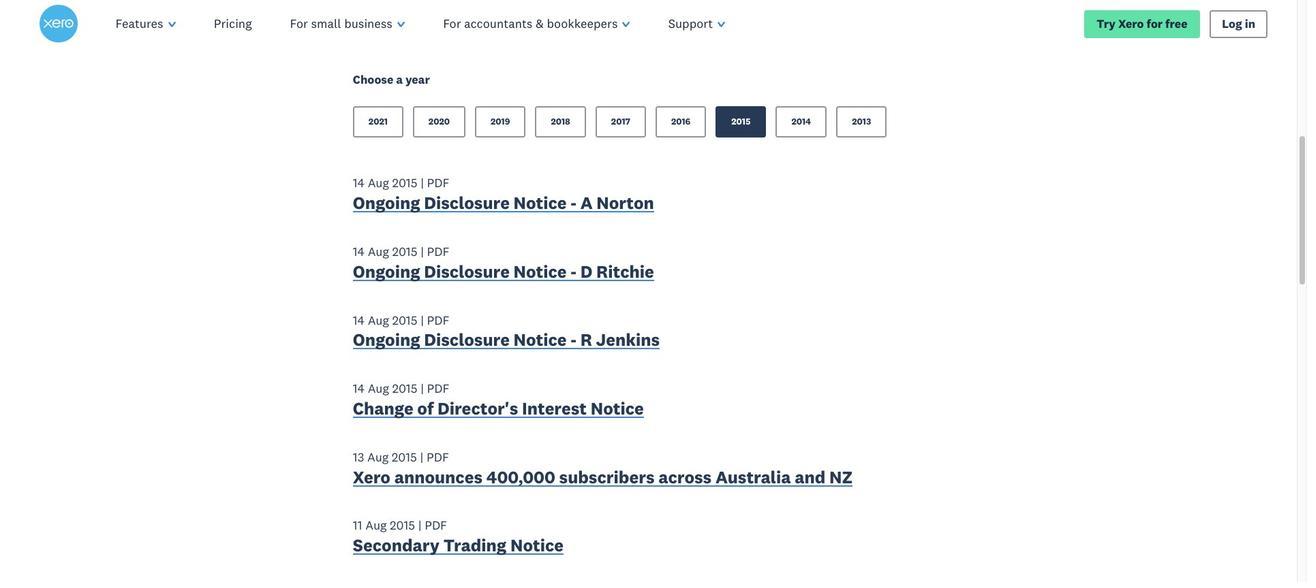 Task type: vqa. For each thing, say whether or not it's contained in the screenshot.
For small business For
yes



Task type: locate. For each thing, give the bounding box(es) containing it.
| for xero announces 400,000 subscribers across australia and nz
[[420, 450, 424, 465]]

2 ongoing from the top
[[353, 261, 420, 283]]

14 aug 2015 | pdf change of director's interest notice
[[353, 381, 644, 420]]

accountants
[[464, 16, 533, 31]]

aug inside the 14 aug 2015 | pdf ongoing disclosure notice - a norton
[[368, 175, 389, 191]]

2015 inside 14 aug 2015 | pdf ongoing disclosure notice - d ritchie
[[392, 244, 418, 260]]

aug for ongoing disclosure notice - a norton
[[368, 175, 389, 191]]

0 vertical spatial xero
[[1118, 16, 1144, 31]]

14 inside the 14 aug 2015 | pdf change of director's interest notice
[[353, 381, 365, 397]]

2015 button
[[716, 107, 766, 138]]

2015 for ongoing disclosure notice - d ritchie
[[392, 244, 418, 260]]

14 for ongoing disclosure notice - d ritchie
[[353, 244, 365, 260]]

ongoing disclosure notice - d ritchie link
[[353, 261, 654, 286]]

2018 button
[[535, 107, 586, 138]]

11
[[353, 518, 362, 534]]

xero down 13
[[353, 467, 390, 488]]

in
[[1245, 16, 1255, 31]]

notice
[[514, 192, 567, 214], [514, 261, 567, 283], [514, 329, 567, 351], [591, 398, 644, 420], [510, 535, 564, 557]]

ongoing inside 14 aug 2015 | pdf ongoing disclosure notice - d ritchie
[[353, 261, 420, 283]]

for
[[1147, 16, 1163, 31]]

2 for from the left
[[443, 16, 461, 31]]

features button
[[96, 0, 195, 48]]

14 for change of director's interest notice
[[353, 381, 365, 397]]

- left r
[[571, 329, 577, 351]]

xero inside 13 aug 2015 | pdf xero announces 400,000 subscribers across australia and nz
[[353, 467, 390, 488]]

2021 button
[[353, 107, 403, 138]]

support button
[[649, 0, 744, 48]]

2020
[[429, 116, 450, 128]]

3 disclosure from the top
[[424, 329, 510, 351]]

- inside 14 aug 2015 | pdf ongoing disclosure notice - d ritchie
[[571, 261, 577, 283]]

pdf
[[427, 175, 449, 191], [427, 244, 449, 260], [427, 313, 449, 328], [427, 381, 449, 397], [427, 450, 449, 465], [425, 518, 447, 534]]

director's
[[438, 398, 518, 420]]

2015
[[731, 116, 751, 128], [392, 175, 418, 191], [392, 244, 418, 260], [392, 313, 418, 328], [392, 381, 418, 397], [392, 450, 417, 465], [390, 518, 415, 534]]

r
[[580, 329, 592, 351]]

change
[[353, 398, 413, 420]]

aug inside 11 aug 2015 | pdf secondary trading notice
[[365, 518, 387, 534]]

2021
[[369, 116, 388, 128]]

2015 for xero announces 400,000 subscribers across australia and nz
[[392, 450, 417, 465]]

1 14 from the top
[[353, 175, 365, 191]]

for left small
[[290, 16, 308, 31]]

14 inside the 14 aug 2015 | pdf ongoing disclosure notice - a norton
[[353, 175, 365, 191]]

notice inside the 14 aug 2015 | pdf ongoing disclosure notice - a norton
[[514, 192, 567, 214]]

aug inside 13 aug 2015 | pdf xero announces 400,000 subscribers across australia and nz
[[367, 450, 389, 465]]

3 14 from the top
[[353, 313, 365, 328]]

pdf inside the 14 aug 2015 | pdf change of director's interest notice
[[427, 381, 449, 397]]

2018
[[551, 116, 570, 128]]

3 - from the top
[[571, 329, 577, 351]]

xero announces 400,000 subscribers across australia and nz link
[[353, 467, 853, 492]]

ongoing for ongoing disclosure notice - r jenkins
[[353, 329, 420, 351]]

australia
[[716, 467, 791, 488]]

for for for small business
[[290, 16, 308, 31]]

2017
[[611, 116, 630, 128]]

a
[[580, 192, 593, 214]]

1 horizontal spatial xero
[[1118, 16, 1144, 31]]

1 ongoing from the top
[[353, 192, 420, 214]]

- left the "a"
[[571, 192, 577, 214]]

pdf inside 13 aug 2015 | pdf xero announces 400,000 subscribers across australia and nz
[[427, 450, 449, 465]]

aug inside the 14 aug 2015 | pdf change of director's interest notice
[[368, 381, 389, 397]]

ongoing disclosure notice - a norton link
[[353, 192, 654, 217]]

aug
[[368, 175, 389, 191], [368, 244, 389, 260], [368, 313, 389, 328], [368, 381, 389, 397], [367, 450, 389, 465], [365, 518, 387, 534]]

notice inside 11 aug 2015 | pdf secondary trading notice
[[510, 535, 564, 557]]

| for ongoing disclosure notice - r jenkins
[[421, 313, 424, 328]]

pdf inside 14 aug 2015 | pdf ongoing disclosure notice - d ritchie
[[427, 244, 449, 260]]

2015 inside 2015 button
[[731, 116, 751, 128]]

notice inside 14 aug 2015 | pdf ongoing disclosure notice - r jenkins
[[514, 329, 567, 351]]

2015 inside 14 aug 2015 | pdf ongoing disclosure notice - r jenkins
[[392, 313, 418, 328]]

disclosure inside the 14 aug 2015 | pdf ongoing disclosure notice - a norton
[[424, 192, 510, 214]]

2014 button
[[776, 107, 827, 138]]

ongoing disclosure notice - r jenkins link
[[353, 329, 660, 354]]

subscribers
[[559, 467, 655, 488]]

aug inside 14 aug 2015 | pdf ongoing disclosure notice - d ritchie
[[368, 244, 389, 260]]

disclosure inside 14 aug 2015 | pdf ongoing disclosure notice - r jenkins
[[424, 329, 510, 351]]

a
[[396, 72, 403, 87]]

disclosure
[[424, 192, 510, 214], [424, 261, 510, 283], [424, 329, 510, 351]]

choose
[[353, 72, 393, 87]]

14 aug 2015 | pdf ongoing disclosure notice - r jenkins
[[353, 313, 660, 351]]

0 vertical spatial -
[[571, 192, 577, 214]]

disclosure inside 14 aug 2015 | pdf ongoing disclosure notice - d ritchie
[[424, 261, 510, 283]]

13
[[353, 450, 364, 465]]

xero left 'for'
[[1118, 16, 1144, 31]]

1 horizontal spatial for
[[443, 16, 461, 31]]

0 vertical spatial disclosure
[[424, 192, 510, 214]]

jenkins
[[596, 329, 660, 351]]

for small business
[[290, 16, 393, 31]]

- inside the 14 aug 2015 | pdf ongoing disclosure notice - a norton
[[571, 192, 577, 214]]

aug for ongoing disclosure notice - d ritchie
[[368, 244, 389, 260]]

2015 inside the 14 aug 2015 | pdf change of director's interest notice
[[392, 381, 418, 397]]

1 - from the top
[[571, 192, 577, 214]]

for
[[290, 16, 308, 31], [443, 16, 461, 31]]

| for change of director's interest notice
[[421, 381, 424, 397]]

ongoing inside 14 aug 2015 | pdf ongoing disclosure notice - r jenkins
[[353, 329, 420, 351]]

| inside the 14 aug 2015 | pdf ongoing disclosure notice - a norton
[[421, 175, 424, 191]]

| inside 11 aug 2015 | pdf secondary trading notice
[[418, 518, 422, 534]]

aug for ongoing disclosure notice - r jenkins
[[368, 313, 389, 328]]

try
[[1097, 16, 1116, 31]]

0 horizontal spatial xero
[[353, 467, 390, 488]]

2 - from the top
[[571, 261, 577, 283]]

14 aug 2015 | pdf ongoing disclosure notice - d ritchie
[[353, 244, 654, 283]]

2015 inside 13 aug 2015 | pdf xero announces 400,000 subscribers across australia and nz
[[392, 450, 417, 465]]

2019
[[491, 116, 510, 128]]

-
[[571, 192, 577, 214], [571, 261, 577, 283], [571, 329, 577, 351]]

pdf for ongoing disclosure notice - a norton
[[427, 175, 449, 191]]

nz
[[829, 467, 853, 488]]

notice left the d
[[514, 261, 567, 283]]

- inside 14 aug 2015 | pdf ongoing disclosure notice - r jenkins
[[571, 329, 577, 351]]

pdf for xero announces 400,000 subscribers across australia and nz
[[427, 450, 449, 465]]

14 for ongoing disclosure notice - r jenkins
[[353, 313, 365, 328]]

2 vertical spatial disclosure
[[424, 329, 510, 351]]

ongoing
[[353, 192, 420, 214], [353, 261, 420, 283], [353, 329, 420, 351]]

1 disclosure from the top
[[424, 192, 510, 214]]

2 14 from the top
[[353, 244, 365, 260]]

notice inside the 14 aug 2015 | pdf change of director's interest notice
[[591, 398, 644, 420]]

1 for from the left
[[290, 16, 308, 31]]

&
[[536, 16, 544, 31]]

notice inside 14 aug 2015 | pdf ongoing disclosure notice - d ritchie
[[514, 261, 567, 283]]

2 vertical spatial ongoing
[[353, 329, 420, 351]]

| inside the 14 aug 2015 | pdf change of director's interest notice
[[421, 381, 424, 397]]

| inside 14 aug 2015 | pdf ongoing disclosure notice - d ritchie
[[421, 244, 424, 260]]

2 vertical spatial -
[[571, 329, 577, 351]]

notice for r
[[514, 329, 567, 351]]

pdf inside the 14 aug 2015 | pdf ongoing disclosure notice - a norton
[[427, 175, 449, 191]]

notice left the "a"
[[514, 192, 567, 214]]

2015 inside the 14 aug 2015 | pdf ongoing disclosure notice - a norton
[[392, 175, 418, 191]]

trading
[[443, 535, 507, 557]]

14 aug 2015 | pdf ongoing disclosure notice - a norton
[[353, 175, 654, 214]]

notice up 13 aug 2015 | pdf xero announces 400,000 subscribers across australia and nz
[[591, 398, 644, 420]]

norton
[[597, 192, 654, 214]]

3 ongoing from the top
[[353, 329, 420, 351]]

notice right the trading
[[510, 535, 564, 557]]

for left 'accountants'
[[443, 16, 461, 31]]

- left the d
[[571, 261, 577, 283]]

for small business button
[[271, 0, 424, 48]]

1 vertical spatial ongoing
[[353, 261, 420, 283]]

pdf inside 14 aug 2015 | pdf ongoing disclosure notice - r jenkins
[[427, 313, 449, 328]]

small
[[311, 16, 341, 31]]

| inside 14 aug 2015 | pdf ongoing disclosure notice - r jenkins
[[421, 313, 424, 328]]

2015 inside 11 aug 2015 | pdf secondary trading notice
[[390, 518, 415, 534]]

2 disclosure from the top
[[424, 261, 510, 283]]

2016
[[671, 116, 691, 128]]

14 inside 14 aug 2015 | pdf ongoing disclosure notice - r jenkins
[[353, 313, 365, 328]]

2013
[[852, 116, 871, 128]]

1 vertical spatial -
[[571, 261, 577, 283]]

year
[[405, 72, 430, 87]]

notice left r
[[514, 329, 567, 351]]

ongoing inside the 14 aug 2015 | pdf ongoing disclosure notice - a norton
[[353, 192, 420, 214]]

aug inside 14 aug 2015 | pdf ongoing disclosure notice - r jenkins
[[368, 313, 389, 328]]

pdf inside 11 aug 2015 | pdf secondary trading notice
[[425, 518, 447, 534]]

xero
[[1118, 16, 1144, 31], [353, 467, 390, 488]]

1 vertical spatial xero
[[353, 467, 390, 488]]

notice for a
[[514, 192, 567, 214]]

| for ongoing disclosure notice - d ritchie
[[421, 244, 424, 260]]

0 vertical spatial ongoing
[[353, 192, 420, 214]]

1 vertical spatial disclosure
[[424, 261, 510, 283]]

features
[[116, 16, 163, 31]]

aug for change of director's interest notice
[[368, 381, 389, 397]]

14 inside 14 aug 2015 | pdf ongoing disclosure notice - d ritchie
[[353, 244, 365, 260]]

secondary
[[353, 535, 440, 557]]

14
[[353, 175, 365, 191], [353, 244, 365, 260], [353, 313, 365, 328], [353, 381, 365, 397]]

|
[[421, 175, 424, 191], [421, 244, 424, 260], [421, 313, 424, 328], [421, 381, 424, 397], [420, 450, 424, 465], [418, 518, 422, 534]]

2013 button
[[836, 107, 887, 138]]

| inside 13 aug 2015 | pdf xero announces 400,000 subscribers across australia and nz
[[420, 450, 424, 465]]

4 14 from the top
[[353, 381, 365, 397]]

0 horizontal spatial for
[[290, 16, 308, 31]]

- for d
[[571, 261, 577, 283]]

of
[[417, 398, 434, 420]]



Task type: describe. For each thing, give the bounding box(es) containing it.
disclosure for r
[[424, 329, 510, 351]]

announces
[[394, 467, 483, 488]]

for accountants & bookkeepers button
[[424, 0, 649, 48]]

pdf for ongoing disclosure notice - d ritchie
[[427, 244, 449, 260]]

notice for d
[[514, 261, 567, 283]]

2015 for ongoing disclosure notice - r jenkins
[[392, 313, 418, 328]]

- for r
[[571, 329, 577, 351]]

d
[[580, 261, 592, 283]]

2015 for ongoing disclosure notice - a norton
[[392, 175, 418, 191]]

free
[[1165, 16, 1188, 31]]

and
[[795, 467, 826, 488]]

2019 button
[[475, 107, 526, 138]]

log in link
[[1210, 10, 1268, 38]]

14 for ongoing disclosure notice - a norton
[[353, 175, 365, 191]]

support
[[668, 16, 713, 31]]

across
[[658, 467, 712, 488]]

400,000
[[486, 467, 555, 488]]

2017 button
[[596, 107, 646, 138]]

aug for secondary trading notice
[[365, 518, 387, 534]]

try xero for free
[[1097, 16, 1188, 31]]

choose a year
[[353, 72, 430, 87]]

for accountants & bookkeepers
[[443, 16, 618, 31]]

interest
[[522, 398, 587, 420]]

| for ongoing disclosure notice - a norton
[[421, 175, 424, 191]]

secondary trading notice link
[[353, 535, 564, 560]]

disclosure for a
[[424, 192, 510, 214]]

2020 button
[[413, 107, 465, 138]]

log
[[1222, 16, 1242, 31]]

pdf for ongoing disclosure notice - r jenkins
[[427, 313, 449, 328]]

business
[[344, 16, 393, 31]]

ongoing for ongoing disclosure notice - d ritchie
[[353, 261, 420, 283]]

pricing link
[[195, 0, 271, 48]]

11 aug 2015 | pdf secondary trading notice
[[353, 518, 564, 557]]

- for a
[[571, 192, 577, 214]]

ongoing for ongoing disclosure notice - a norton
[[353, 192, 420, 214]]

2016 button
[[656, 107, 706, 138]]

pdf for secondary trading notice
[[425, 518, 447, 534]]

aug for xero announces 400,000 subscribers across australia and nz
[[367, 450, 389, 465]]

ritchie
[[596, 261, 654, 283]]

disclosure for d
[[424, 261, 510, 283]]

pdf for change of director's interest notice
[[427, 381, 449, 397]]

pricing
[[214, 16, 252, 31]]

13 aug 2015 | pdf xero announces 400,000 subscribers across australia and nz
[[353, 450, 853, 488]]

2015 for secondary trading notice
[[390, 518, 415, 534]]

2014
[[792, 116, 811, 128]]

change of director's interest notice link
[[353, 398, 644, 423]]

bookkeepers
[[547, 16, 618, 31]]

2015 for change of director's interest notice
[[392, 381, 418, 397]]

try xero for free link
[[1084, 10, 1200, 38]]

| for secondary trading notice
[[418, 518, 422, 534]]

xero homepage image
[[39, 5, 77, 43]]

for for for accountants & bookkeepers
[[443, 16, 461, 31]]

log in
[[1222, 16, 1255, 31]]



